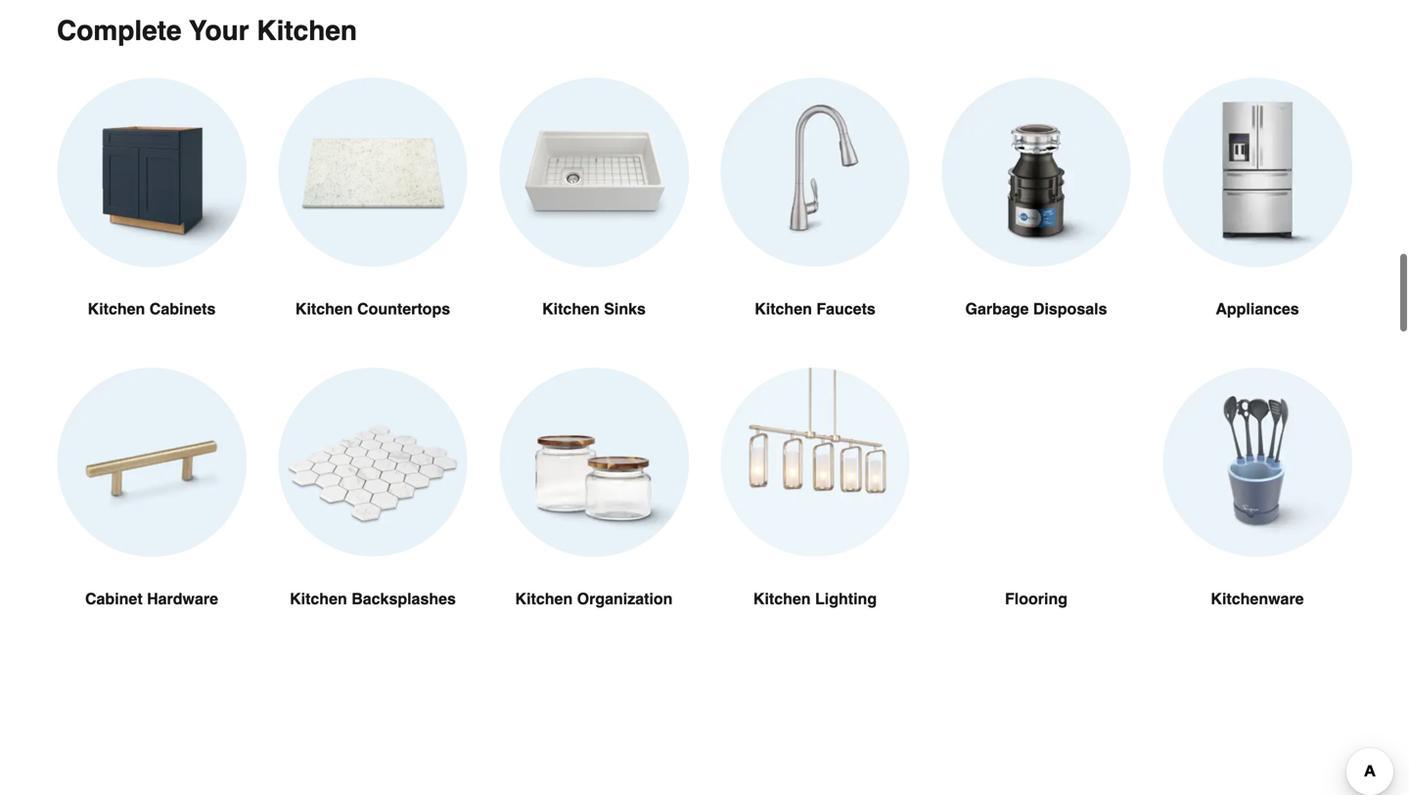 Task type: locate. For each thing, give the bounding box(es) containing it.
countertops
[[357, 300, 450, 318]]

lighting
[[816, 590, 877, 608]]

kitchen for kitchen cabinets
[[88, 300, 145, 318]]

kitchen left lighting
[[754, 590, 811, 608]]

a gold linear kitchen island light with frosted glass shades. image
[[721, 368, 910, 558]]

appliances
[[1216, 300, 1300, 318]]

kitchen faucets
[[755, 300, 876, 318]]

kitchen lighting
[[754, 590, 877, 608]]

sinks
[[604, 300, 646, 318]]

kitchen for kitchen sinks
[[542, 300, 600, 318]]

kitchen sinks
[[542, 300, 646, 318]]

from color to style, find the right cabinets for your kitchen with our guide. read article. image
[[57, 717, 1353, 796]]

kitchen left sinks
[[542, 300, 600, 318]]

cabinet hardware
[[85, 590, 218, 608]]

kitchen left organization
[[515, 590, 573, 608]]

complete
[[57, 15, 182, 47]]

kitchen
[[257, 15, 357, 47], [88, 300, 145, 318], [296, 300, 353, 318], [542, 300, 600, 318], [755, 300, 812, 318], [290, 590, 347, 608], [515, 590, 573, 608], [754, 590, 811, 608]]

garbage disposals link
[[942, 78, 1132, 368]]

kitchen organization
[[515, 590, 673, 608]]

kitchen inside 'link'
[[290, 590, 347, 608]]

kitchen for kitchen backsplashes
[[290, 590, 347, 608]]

kitchen sinks link
[[499, 78, 689, 368]]

a blue crock set with a ladle, spaghetti spoon, slotted turner, slotted spoon and solid spoon. image
[[1163, 368, 1353, 559]]

cabinets
[[150, 300, 216, 318]]

kitchen left countertops
[[296, 300, 353, 318]]

white hexagon-shaped kitchen backsplash tiles. image
[[278, 368, 468, 558]]

kitchen left faucets
[[755, 300, 812, 318]]

kitchen left cabinets
[[88, 300, 145, 318]]

complete your kitchen
[[57, 15, 357, 47]]

kitchenware
[[1211, 590, 1305, 608]]

kitchen left backsplashes
[[290, 590, 347, 608]]

hardware
[[147, 590, 218, 608]]

flooring
[[1005, 590, 1068, 608]]

a black garbage disposal. image
[[942, 78, 1132, 267]]

flooring link
[[942, 368, 1132, 658]]

a white kitchen sink with a bottom grid. image
[[499, 78, 689, 268]]

garbage disposals
[[966, 300, 1108, 318]]



Task type: describe. For each thing, give the bounding box(es) containing it.
kitchenware link
[[1163, 368, 1353, 658]]

cabinet hardware link
[[57, 368, 247, 658]]

a section of white countertop with dark specks. image
[[278, 78, 468, 267]]

two clear glass canisters with wood lids. image
[[499, 368, 689, 559]]

a stainless french door refrigerator with middle storage drawer. image
[[1163, 78, 1353, 268]]

appliances link
[[1163, 78, 1353, 368]]

kitchen backsplashes
[[290, 590, 456, 608]]

a stainless single-handle kitchen faucet with a pull-down sprayer. image
[[721, 78, 910, 267]]

kitchen cabinets link
[[57, 78, 247, 368]]

kitchen for kitchen lighting
[[754, 590, 811, 608]]

kitchen cabinets
[[88, 300, 216, 318]]

kitchen faucets link
[[721, 78, 910, 368]]

a gold cabinet handle. image
[[57, 368, 247, 559]]

faucets
[[817, 300, 876, 318]]

a dark blue kitchen cabinet base. image
[[57, 78, 247, 268]]

your
[[189, 15, 249, 47]]

kitchen countertops
[[296, 300, 450, 318]]

organization
[[577, 590, 673, 608]]

kitchen organization link
[[499, 368, 689, 658]]

cabinet
[[85, 590, 143, 608]]

backsplashes
[[352, 590, 456, 608]]

kitchen lighting link
[[721, 368, 910, 658]]

kitchen for kitchen organization
[[515, 590, 573, 608]]

kitchen backsplashes link
[[278, 368, 468, 658]]

garbage
[[966, 300, 1029, 318]]

kitchen countertops link
[[278, 78, 468, 368]]

kitchen right your
[[257, 15, 357, 47]]

kitchen for kitchen countertops
[[296, 300, 353, 318]]

kitchen for kitchen faucets
[[755, 300, 812, 318]]

disposals
[[1034, 300, 1108, 318]]



Task type: vqa. For each thing, say whether or not it's contained in the screenshot.
Appliances
yes



